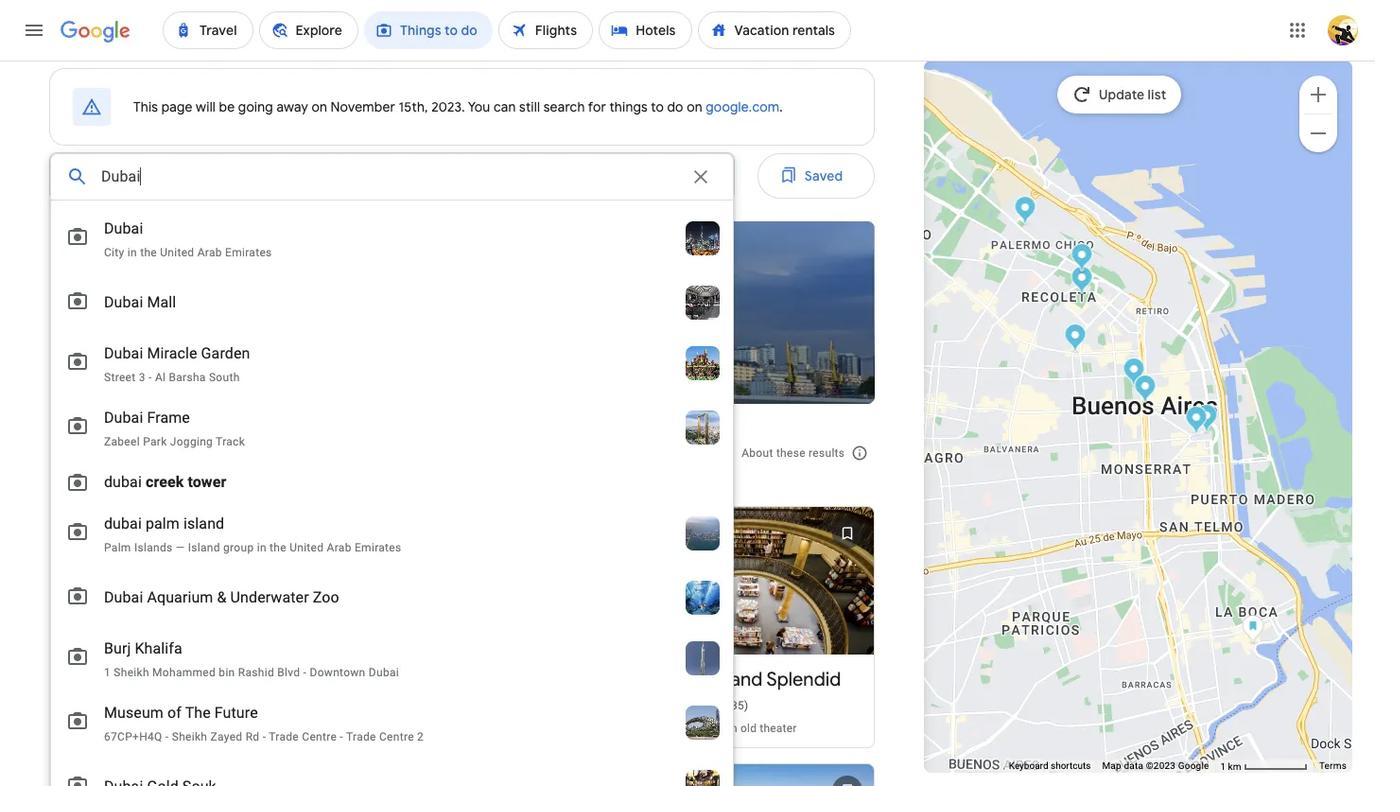 Task type: describe. For each thing, give the bounding box(es) containing it.
museum.
[[648, 372, 704, 387]]

save el ateneo grand splendid to collection image
[[825, 511, 871, 557]]

based
[[53, 473, 86, 487]]

dubai frame zabeel park jogging track
[[104, 409, 245, 448]]

creek
[[146, 473, 184, 491]]

terms link
[[1320, 761, 1347, 771]]

el ateneo grand splendid
[[624, 668, 842, 691]]

2 option from the top
[[51, 757, 733, 786]]

emirates inside dubai city in the united arab emirates
[[225, 246, 272, 259]]

arab inside dubai palm island palm islands — island group in the united arab emirates
[[327, 541, 352, 554]]

the
[[185, 704, 211, 722]]

& inside option
[[217, 589, 227, 606]]

option containing dubai
[[51, 462, 733, 503]]

dubai mall option
[[51, 272, 733, 333]]

street
[[104, 371, 136, 384]]

united inside dubai palm island palm islands — island group in the united arab emirates
[[290, 541, 324, 554]]

still
[[519, 98, 540, 115]]

zayed
[[211, 730, 243, 744]]

grand
[[709, 668, 763, 691]]

dubai for dubai creek tower
[[104, 473, 142, 491]]

european-
[[211, 372, 272, 387]]

museum of the future option
[[51, 693, 733, 757]]

(5,030)
[[147, 699, 184, 712]]

book
[[654, 721, 680, 735]]

track
[[216, 435, 245, 448]]

arts
[[486, 721, 506, 735]]

1 km button
[[1215, 760, 1314, 774]]

dubai frame option
[[51, 397, 733, 462]]

united inside dubai city in the united arab emirates
[[160, 246, 194, 259]]

visits
[[148, 473, 176, 487]]

splendid
[[767, 668, 842, 691]]

casa
[[371, 372, 402, 387]]

keyboard
[[1009, 761, 1049, 771]]

you
[[468, 98, 491, 115]]

based on traveler visits and local insights
[[53, 473, 273, 487]]

aires
[[261, 293, 380, 360]]

bin
[[219, 666, 235, 679]]

for
[[588, 98, 606, 115]]

mohammed
[[152, 666, 216, 679]]

burj
[[104, 640, 131, 658]]

recoleta
[[217, 668, 292, 691]]

el ateneo grand splendid image
[[1065, 323, 1086, 354]]

this
[[133, 98, 158, 115]]

search
[[544, 98, 585, 115]]

dubai for dubai frame zabeel park jogging track
[[104, 409, 143, 427]]

garden
[[201, 344, 250, 362]]

arab inside dubai city in the united arab emirates
[[197, 246, 222, 259]]

emirates inside dubai palm island palm islands — island group in the united arab emirates
[[355, 541, 402, 554]]

be
[[219, 98, 235, 115]]

saved link
[[758, 153, 876, 199]]

museo de arte latinoamericano de buenos aires image
[[1014, 195, 1036, 227]]

update list
[[1099, 86, 1167, 103]]

famous
[[154, 721, 194, 735]]

clear image
[[691, 165, 713, 187]]

2023.
[[432, 98, 465, 115]]

save museo de arte latinoamericano de buenos aires to collection image
[[825, 768, 871, 786]]

island
[[188, 541, 220, 554]]

terms
[[1320, 761, 1347, 771]]

barsha
[[169, 371, 206, 384]]

cementerio de la recoleta
[[65, 668, 292, 691]]

google.com link
[[706, 98, 780, 115]]

island
[[184, 515, 224, 533]]

dubai aquarium & underwater zoo
[[104, 589, 339, 606]]

colón
[[403, 668, 454, 691]]

local
[[202, 473, 228, 487]]

top sights region
[[34, 423, 883, 786]]

capital
[[138, 372, 179, 387]]

67cp+h4q
[[104, 730, 162, 744]]

november
[[331, 98, 396, 115]]

2 theater from the left
[[760, 721, 797, 735]]

sights
[[96, 439, 156, 468]]

do
[[667, 98, 684, 115]]

plus
[[550, 372, 575, 387]]

teatro colón
[[344, 668, 454, 691]]

1 centre from the left
[[302, 730, 337, 744]]

burj khalifa option
[[51, 628, 733, 693]]

dubai miracle garden option
[[51, 333, 733, 397]]

keyboard shortcuts
[[1009, 761, 1091, 771]]

dubai for dubai aquarium & underwater zoo
[[104, 589, 143, 606]]

museo nacional de bellas artes image
[[1071, 243, 1093, 274]]

1 theater from the left
[[509, 721, 546, 735]]

- inside burj khalifa 1 sheikh mohammed bin rashid blvd - downtown dubai
[[303, 666, 307, 679]]

park
[[143, 435, 167, 448]]

page
[[162, 98, 193, 115]]

zoom in map image
[[1308, 83, 1330, 105]]

future
[[215, 704, 258, 722]]

with inside top sights region
[[129, 721, 151, 735]]

the inside dubai city in the united arab emirates
[[140, 246, 157, 259]]

of
[[167, 704, 182, 722]]

de
[[172, 668, 194, 691]]

the inside dubai palm island palm islands — island group in the united arab emirates
[[270, 541, 287, 554]]

can
[[494, 98, 516, 115]]

blvd
[[277, 666, 300, 679]]

1 inside button
[[1221, 761, 1226, 772]]

- inside dubai miracle garden street 3 - al barsha south
[[149, 371, 152, 384]]

google.com
[[706, 98, 780, 115]]

art-rich site with famous mausoleums
[[65, 721, 264, 735]]

in inside dubai city in the united arab emirates
[[128, 246, 137, 259]]

huge book store in an old theater
[[624, 721, 797, 735]]

—
[[176, 541, 185, 554]]

tower
[[188, 473, 227, 491]]

rashid
[[238, 666, 274, 679]]

palm
[[104, 541, 131, 554]]

in inside dubai palm island palm islands — island group in the united arab emirates
[[257, 541, 267, 554]]

about these results
[[742, 447, 845, 460]]

Search for destinations, sights and more text field
[[100, 154, 678, 200]]

dubai aquarium & underwater zoo option
[[51, 568, 733, 628]]

1 km
[[1221, 761, 1244, 772]]

khalifa
[[135, 640, 182, 658]]

going
[[238, 98, 273, 115]]

2 horizontal spatial on
[[687, 98, 703, 115]]

.
[[780, 98, 783, 115]]



Task type: vqa. For each thing, say whether or not it's contained in the screenshot.
Keyboard shortcuts button
yes



Task type: locate. For each thing, give the bounding box(es) containing it.
united up mall
[[160, 246, 194, 259]]

dubai city in the united arab emirates
[[104, 220, 272, 259]]

argentina
[[76, 372, 134, 387]]

0 horizontal spatial 1
[[104, 666, 111, 679]]

classic,
[[344, 721, 385, 735]]

dubai palm island palm islands — island group in the united arab emirates
[[104, 515, 402, 554]]

dubai inside dubai miracle garden street 3 - al barsha south
[[104, 344, 143, 362]]

1 option from the top
[[51, 462, 733, 503]]

- right 3
[[149, 371, 152, 384]]

2 trade from the left
[[346, 730, 376, 744]]

0 horizontal spatial sheikh
[[114, 666, 149, 679]]

1 horizontal spatial in
[[257, 541, 267, 554]]

1 horizontal spatial emirates
[[355, 541, 402, 554]]

trade right rd
[[269, 730, 299, 744]]

dubai down sights
[[104, 473, 142, 491]]

main menu image
[[23, 19, 45, 42]]

top
[[53, 439, 90, 468]]

zabeel
[[104, 435, 140, 448]]

1 left km
[[1221, 761, 1226, 772]]

jogging
[[170, 435, 213, 448]]

with right site
[[129, 721, 151, 735]]

store
[[683, 721, 710, 735]]

0 horizontal spatial on
[[89, 473, 102, 487]]

1 vertical spatial in
[[257, 541, 267, 554]]

dubai for dubai city in the united arab emirates
[[104, 220, 143, 237]]

list item
[[332, 763, 596, 786], [332, 763, 596, 786]]

©2023
[[1147, 761, 1176, 771]]

united up zoo
[[290, 541, 324, 554]]

theater right arts
[[509, 721, 546, 735]]

saved
[[805, 167, 843, 185]]

on
[[312, 98, 327, 115], [687, 98, 703, 115], [89, 473, 102, 487]]

0 vertical spatial teatro
[[466, 372, 505, 387]]

museum
[[104, 704, 164, 722]]

centre left the classic,
[[302, 730, 337, 744]]

buenos
[[76, 293, 250, 360]]

teatro inside list
[[344, 668, 399, 691]]

0 horizontal spatial united
[[160, 246, 194, 259]]

centre left "2"
[[379, 730, 414, 744]]

0 horizontal spatial arab
[[197, 246, 222, 259]]

emirates up buenos aires
[[225, 246, 272, 259]]

in left an
[[713, 721, 722, 735]]

4.8 out of 5 stars from 74,135 reviews image
[[624, 698, 749, 713]]

keyboard shortcuts button
[[1009, 760, 1091, 773]]

1 vertical spatial emirates
[[355, 541, 402, 554]]

0 vertical spatial 1
[[104, 666, 111, 679]]

0 vertical spatial &
[[454, 372, 463, 387]]

dubai down 'palm'
[[104, 589, 143, 606]]

trade left "ornate"
[[346, 730, 376, 744]]

1 horizontal spatial with
[[182, 372, 208, 387]]

on right do
[[687, 98, 703, 115]]

results
[[809, 447, 845, 460]]

0 vertical spatial dubai
[[104, 473, 142, 491]]

dubai up zabeel
[[104, 409, 143, 427]]

1 vertical spatial the
[[270, 541, 287, 554]]

with left south
[[182, 372, 208, 387]]

dubai up 'palm'
[[104, 515, 142, 533]]

- right rd
[[263, 730, 266, 744]]

city
[[104, 246, 124, 259]]

1 horizontal spatial &
[[454, 372, 463, 387]]

in right city
[[128, 246, 137, 259]]

ateneo
[[642, 668, 705, 691]]

0 horizontal spatial in
[[128, 246, 137, 259]]

2 dubai from the top
[[104, 515, 142, 533]]

update list button
[[1058, 76, 1182, 114]]

list
[[1148, 86, 1167, 103]]

mausoleums
[[197, 721, 264, 735]]

caminito image
[[1242, 615, 1264, 645]]

clear image
[[690, 166, 712, 188]]

1 horizontal spatial united
[[290, 541, 324, 554]]

list box
[[51, 201, 733, 786]]

ornate
[[388, 721, 422, 735]]

teatro
[[466, 372, 505, 387], [344, 668, 399, 691]]

option
[[51, 462, 733, 503], [51, 757, 733, 786]]

1 horizontal spatial teatro
[[466, 372, 505, 387]]

in
[[128, 246, 137, 259], [257, 541, 267, 554], [713, 721, 722, 735]]

1 down the burj
[[104, 666, 111, 679]]

buenos aires
[[76, 293, 380, 360]]

downtown
[[310, 666, 366, 679]]

arab
[[197, 246, 222, 259], [327, 541, 352, 554]]

list box inside search for destinations, sights and more dialog
[[51, 201, 733, 786]]

united
[[160, 246, 194, 259], [290, 541, 324, 554]]

1 horizontal spatial sheikh
[[172, 730, 207, 744]]

list containing cementerio de la recoleta
[[45, 494, 883, 786]]

data
[[1124, 761, 1144, 771]]

& right rosada
[[454, 372, 463, 387]]

burj khalifa 1 sheikh mohammed bin rashid blvd - downtown dubai
[[104, 640, 399, 679]]

away
[[277, 98, 308, 115]]

1 vertical spatial arab
[[327, 541, 352, 554]]

islands
[[134, 541, 173, 554]]

in right group
[[257, 541, 267, 554]]

map region
[[783, 0, 1376, 786]]

- right blvd
[[303, 666, 307, 679]]

list inside top sights region
[[45, 494, 883, 786]]

top sights
[[53, 439, 156, 468]]

dubai for dubai mall
[[104, 293, 143, 311]]

things
[[610, 98, 648, 115]]

0 horizontal spatial theater
[[509, 721, 546, 735]]

mall
[[147, 293, 176, 311]]

about
[[742, 447, 774, 460]]

about these results image
[[838, 431, 883, 476]]

list
[[45, 494, 883, 786]]

0 horizontal spatial with
[[129, 721, 151, 735]]

2 vertical spatial in
[[713, 721, 722, 735]]

& right aquarium
[[217, 589, 227, 606]]

arab up buenos aires
[[197, 246, 222, 259]]

sheikh inside museum of the future 67cp+h4q - sheikh zayed rd - trade centre - trade centre 2
[[172, 730, 207, 744]]

performing-
[[425, 721, 486, 735]]

with
[[182, 372, 208, 387], [129, 721, 151, 735]]

dubai left mall
[[104, 293, 143, 311]]

1 inside burj khalifa 1 sheikh mohammed bin rashid blvd - downtown dubai
[[104, 666, 111, 679]]

1 vertical spatial united
[[290, 541, 324, 554]]

0 horizontal spatial trade
[[269, 730, 299, 744]]

list box containing dubai
[[51, 201, 733, 786]]

the right group
[[270, 541, 287, 554]]

on right based
[[89, 473, 102, 487]]

cementerio de la recoleta image
[[1071, 265, 1093, 297]]

dubai option
[[51, 208, 733, 272]]

arab up zoo
[[327, 541, 352, 554]]

0 vertical spatial in
[[128, 246, 137, 259]]

1 dubai from the top
[[104, 473, 142, 491]]

1 trade from the left
[[269, 730, 299, 744]]

1 vertical spatial 1
[[1221, 761, 1226, 772]]

1 horizontal spatial 1
[[1221, 761, 1226, 772]]

4.4 out of 5 stars from 5,030 reviews image
[[65, 698, 184, 713]]

(74,135)
[[705, 699, 749, 712]]

obelisco image
[[1135, 374, 1156, 405]]

sheikh down the on the left bottom of page
[[172, 730, 207, 744]]

dubai inside dubai city in the united arab emirates
[[104, 220, 143, 237]]

0 vertical spatial the
[[140, 246, 157, 259]]

frame
[[147, 409, 190, 427]]

1 horizontal spatial arab
[[327, 541, 352, 554]]

malba
[[579, 372, 624, 387]]

on inside top sights region
[[89, 473, 102, 487]]

sheikh inside burj khalifa 1 sheikh mohammed bin rashid blvd - downtown dubai
[[114, 666, 149, 679]]

0 vertical spatial sheikh
[[114, 666, 149, 679]]

insights
[[231, 473, 273, 487]]

1 horizontal spatial trade
[[346, 730, 376, 744]]

1 vertical spatial option
[[51, 757, 733, 786]]

teatro left colón,
[[466, 372, 505, 387]]

1 vertical spatial with
[[129, 721, 151, 735]]

dubai up "street"
[[104, 344, 143, 362]]

0 horizontal spatial teatro
[[344, 668, 399, 691]]

search for destinations, sights and more dialog
[[50, 153, 734, 786]]

sheikh down the burj
[[114, 666, 149, 679]]

dubai creek tower
[[104, 473, 227, 491]]

google
[[1179, 761, 1210, 771]]

the right city
[[140, 246, 157, 259]]

underwater
[[230, 589, 309, 606]]

0 horizontal spatial the
[[140, 246, 157, 259]]

0 horizontal spatial centre
[[302, 730, 337, 744]]

dubai inside dubai palm island palm islands — island group in the united arab emirates
[[104, 515, 142, 533]]

0 vertical spatial arab
[[197, 246, 222, 259]]

1 vertical spatial dubai
[[104, 515, 142, 533]]

2 horizontal spatial in
[[713, 721, 722, 735]]

emirates up dubai aquarium & underwater zoo option
[[355, 541, 402, 554]]

0 vertical spatial with
[[182, 372, 208, 387]]

shortcuts
[[1051, 761, 1091, 771]]

on right 'away'
[[312, 98, 327, 115]]

south
[[209, 371, 240, 384]]

- left the classic,
[[340, 730, 343, 744]]

centre
[[302, 730, 337, 744], [379, 730, 414, 744]]

dubai for dubai miracle garden street 3 - al barsha south
[[104, 344, 143, 362]]

zoom out map image
[[1308, 122, 1330, 144]]

casa rosada image
[[1196, 404, 1218, 435]]

dubai up city
[[104, 220, 143, 237]]

dubai miracle garden street 3 - al barsha south
[[104, 344, 250, 384]]

plaza de mayo image
[[1186, 405, 1207, 437]]

teatro up the classic,
[[344, 668, 399, 691]]

dubai left colón
[[369, 666, 399, 679]]

zoo
[[313, 589, 339, 606]]

1
[[104, 666, 111, 679], [1221, 761, 1226, 772]]

miracle
[[147, 344, 197, 362]]

2 centre from the left
[[379, 730, 414, 744]]

dubai palm island option
[[51, 503, 733, 568]]

0 vertical spatial option
[[51, 462, 733, 503]]

old
[[741, 721, 757, 735]]

el
[[624, 668, 638, 691]]

palm
[[146, 515, 180, 533]]

dubai for dubai palm island palm islands — island group in the united arab emirates
[[104, 515, 142, 533]]

1 horizontal spatial theater
[[760, 721, 797, 735]]

and
[[179, 473, 199, 487]]

dubai inside burj khalifa 1 sheikh mohammed bin rashid blvd - downtown dubai
[[369, 666, 399, 679]]

- down of
[[165, 730, 169, 744]]

&
[[454, 372, 463, 387], [217, 589, 227, 606]]

an
[[725, 721, 738, 735]]

1 horizontal spatial centre
[[379, 730, 414, 744]]

to
[[651, 98, 664, 115]]

0 vertical spatial emirates
[[225, 246, 272, 259]]

rd
[[246, 730, 260, 744]]

traveler
[[105, 473, 145, 487]]

1 horizontal spatial on
[[312, 98, 327, 115]]

group
[[223, 541, 254, 554]]

dubai mall
[[104, 293, 176, 311]]

0 horizontal spatial &
[[217, 589, 227, 606]]

0 vertical spatial united
[[160, 246, 194, 259]]

art
[[628, 372, 644, 387]]

1 vertical spatial &
[[217, 589, 227, 606]]

teatro colón image
[[1123, 357, 1145, 388]]

1 vertical spatial teatro
[[344, 668, 399, 691]]

in inside top sights region
[[713, 721, 722, 735]]

dubai inside option
[[104, 473, 142, 491]]

1 vertical spatial sheikh
[[172, 730, 207, 744]]

will
[[196, 98, 216, 115]]

style
[[272, 372, 301, 387]]

0 horizontal spatial emirates
[[225, 246, 272, 259]]

dubai inside dubai frame zabeel park jogging track
[[104, 409, 143, 427]]

landmarks
[[304, 372, 368, 387]]

1 horizontal spatial the
[[270, 541, 287, 554]]

theater right 'old'
[[760, 721, 797, 735]]

dubai inside option
[[104, 293, 143, 311]]



